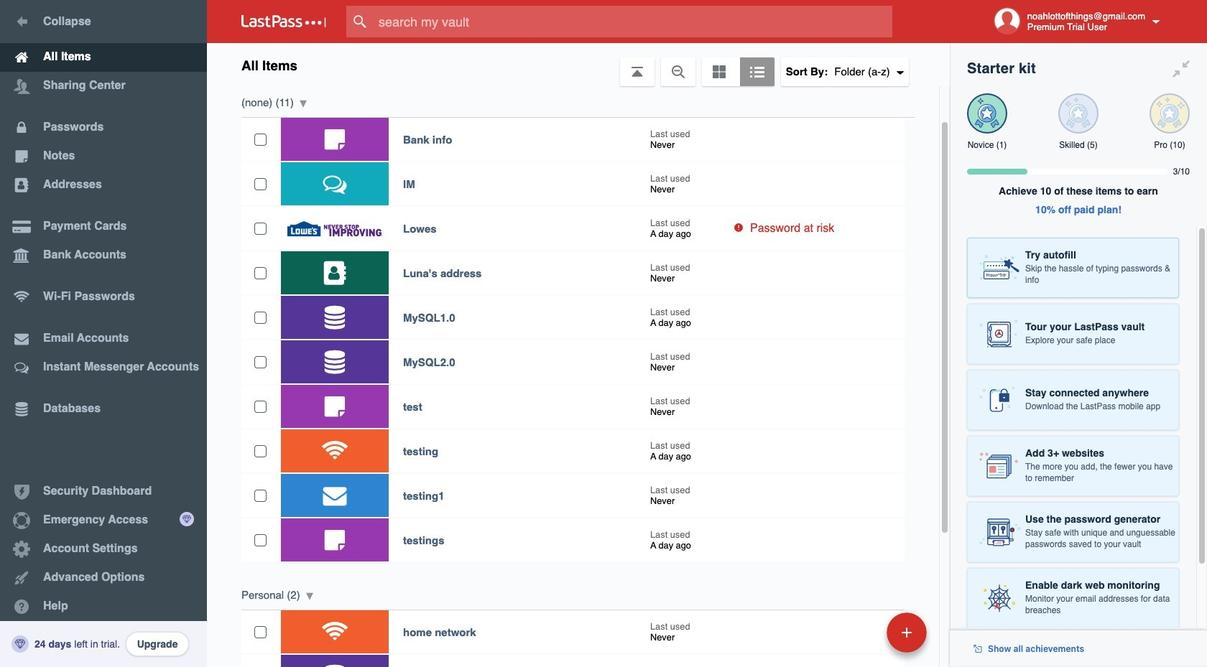 Task type: describe. For each thing, give the bounding box(es) containing it.
search my vault text field
[[346, 6, 921, 37]]

new item element
[[788, 612, 932, 653]]

vault options navigation
[[207, 43, 950, 86]]

new item navigation
[[788, 609, 936, 668]]



Task type: locate. For each thing, give the bounding box(es) containing it.
Search search field
[[346, 6, 921, 37]]

main navigation navigation
[[0, 0, 207, 668]]

lastpass image
[[241, 15, 326, 28]]



Task type: vqa. For each thing, say whether or not it's contained in the screenshot.
New item image
no



